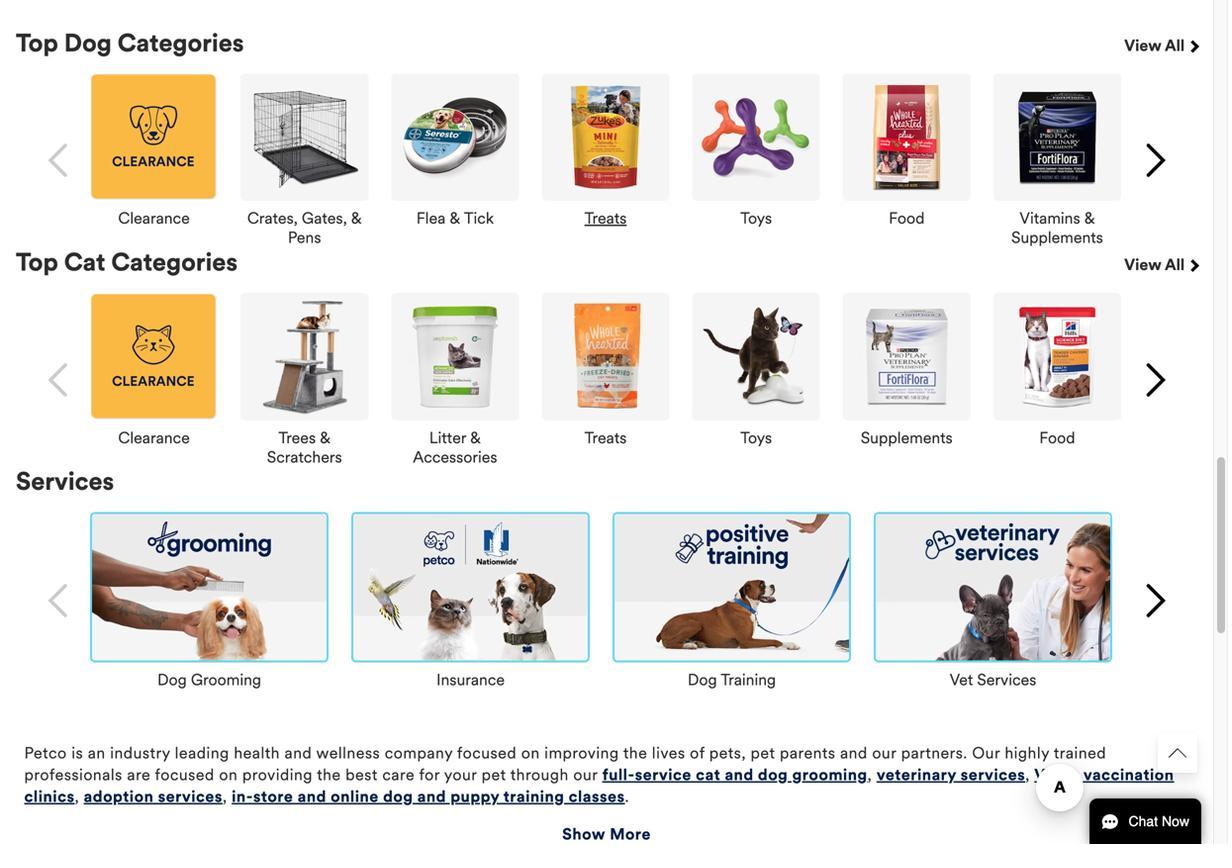 Task type: describe. For each thing, give the bounding box(es) containing it.
trees
[[278, 428, 316, 448]]

grooming
[[191, 670, 261, 690]]

& for litter & accessories
[[470, 428, 481, 448]]

providing
[[242, 765, 313, 785]]

categories for top dog categories
[[118, 28, 244, 58]]

accessories
[[413, 447, 497, 467]]

dog toys image
[[692, 73, 820, 201]]

1 horizontal spatial our
[[872, 743, 897, 763]]

parents
[[780, 743, 836, 763]]

0 horizontal spatial dog
[[64, 28, 112, 58]]

< button for cat
[[32, 353, 86, 407]]

veterinary
[[877, 765, 957, 785]]

vetco vaccination clinics
[[24, 765, 1174, 807]]

& for vitamins & supplements
[[1084, 208, 1095, 228]]

online
[[331, 787, 379, 807]]

is
[[71, 743, 83, 763]]

0 horizontal spatial pet
[[482, 765, 506, 785]]

crates, gates, & pens link
[[241, 201, 368, 247]]

vet services
[[950, 670, 1037, 690]]

industry
[[110, 743, 170, 763]]

pets,
[[709, 743, 746, 763]]

clearance for cat
[[118, 428, 190, 448]]

our
[[972, 743, 1000, 763]]

and down pets,
[[725, 765, 754, 785]]

gates,
[[302, 208, 347, 228]]

0 vertical spatial the
[[623, 743, 647, 763]]

clinics
[[24, 787, 75, 807]]

toys link for top dog categories
[[740, 201, 772, 228]]

dog for dog training
[[688, 670, 717, 690]]

0 vertical spatial dog
[[758, 765, 788, 785]]

in-store and online dog and puppy training classes link
[[232, 787, 625, 807]]

& for flea & tick
[[450, 208, 460, 228]]

partners.
[[901, 743, 968, 763]]

veterinary services link
[[877, 765, 1025, 785]]

.
[[625, 787, 629, 807]]

clearance link for dog
[[118, 201, 190, 228]]

> button for top cat categories
[[1127, 353, 1182, 407]]

dog crates image
[[241, 73, 368, 201]]

dog for dog grooming
[[157, 670, 187, 690]]

top dog categories
[[16, 28, 244, 58]]

> for top dog categories
[[1149, 148, 1160, 172]]

classes
[[569, 787, 625, 807]]

vet
[[950, 670, 973, 690]]

best
[[346, 765, 378, 785]]

dog food image
[[843, 73, 971, 201]]

vitamins & supplements
[[1011, 208, 1103, 247]]

view for top dog categories
[[1124, 36, 1162, 55]]

, down highly on the right bottom of page
[[1025, 765, 1030, 785]]

insurance link
[[436, 663, 505, 690]]

0 horizontal spatial focused
[[155, 765, 215, 785]]

toys for top dog categories
[[740, 208, 772, 228]]

, down professionals at the left of the page
[[75, 787, 79, 807]]

services inside 'link'
[[977, 670, 1037, 690]]

treats for top cat categories
[[585, 428, 627, 448]]

dog training
[[688, 670, 776, 690]]

top for top dog categories
[[16, 28, 58, 58]]

all for top cat categories
[[1165, 255, 1185, 275]]

improving
[[544, 743, 619, 763]]

service
[[635, 765, 692, 785]]

dog grooming link
[[157, 663, 261, 690]]

petco
[[24, 743, 67, 763]]

flea & tick
[[416, 208, 494, 228]]

company
[[385, 743, 453, 763]]

0 vertical spatial on
[[521, 743, 540, 763]]

and up "providing"
[[285, 743, 312, 763]]

litter & accessories link
[[391, 421, 519, 467]]

cat
[[696, 765, 721, 785]]

and down for
[[417, 787, 446, 807]]

dog training link
[[688, 663, 776, 690]]

0 horizontal spatial dog
[[383, 787, 413, 807]]

dog flea and tick treatment image
[[391, 73, 519, 201]]

0 horizontal spatial services
[[158, 787, 223, 807]]

cat furniture image
[[241, 293, 368, 421]]

1 horizontal spatial focused
[[457, 743, 517, 763]]

full-service cat and dog grooming , veterinary services ,
[[602, 765, 1034, 785]]

vaccination
[[1084, 765, 1174, 785]]

clearance for dog
[[118, 208, 190, 228]]

3 > button from the top
[[1127, 574, 1182, 628]]

trained
[[1054, 743, 1107, 763]]

vetco vaccination clinics link
[[24, 765, 1174, 807]]

health
[[234, 743, 280, 763]]

training
[[721, 670, 776, 690]]

vitamins & supplements link
[[993, 201, 1121, 247]]

supplements link
[[861, 421, 953, 448]]

dog grooming
[[157, 670, 261, 690]]

lives
[[652, 743, 685, 763]]

cat
[[64, 247, 105, 278]]

wellness
[[316, 743, 380, 763]]

styled arrow button link
[[1158, 733, 1198, 773]]

care
[[382, 765, 415, 785]]



Task type: locate. For each thing, give the bounding box(es) containing it.
view for top cat categories
[[1124, 255, 1162, 275]]

& inside "crates, gates, & pens"
[[351, 208, 362, 228]]

0 vertical spatial clearance
[[118, 208, 190, 228]]

focused up your
[[457, 743, 517, 763]]

& right litter
[[470, 428, 481, 448]]

scroll to top image
[[1169, 744, 1187, 762]]

toys down cat toys image
[[740, 428, 772, 448]]

1 horizontal spatial food
[[1039, 428, 1075, 448]]

1 horizontal spatial the
[[623, 743, 647, 763]]

services
[[961, 765, 1025, 785], [158, 787, 223, 807]]

clearance up top cat categories
[[118, 208, 190, 228]]

2 treats link from the top
[[585, 421, 627, 448]]

, left veterinary
[[868, 765, 872, 785]]

0 vertical spatial food
[[889, 208, 925, 228]]

food link
[[889, 201, 925, 228], [1039, 421, 1075, 448]]

2 clearance from the top
[[118, 428, 190, 448]]

1 vertical spatial view
[[1124, 255, 1162, 275]]

2 all from the top
[[1165, 255, 1185, 275]]

treats link for top dog categories
[[585, 201, 627, 228]]

0 vertical spatial < button
[[32, 133, 86, 188]]

1 vertical spatial clearance
[[118, 428, 190, 448]]

leading
[[175, 743, 229, 763]]

view all link for top cat categories
[[1124, 247, 1198, 293]]

dog
[[64, 28, 112, 58], [157, 670, 187, 690], [688, 670, 717, 690]]

0 vertical spatial top
[[16, 28, 58, 58]]

< button for dog
[[32, 133, 86, 188]]

1 vertical spatial pet
[[482, 765, 506, 785]]

categories
[[118, 28, 244, 58], [111, 247, 238, 278]]

0 horizontal spatial food link
[[889, 201, 925, 228]]

1 vertical spatial < button
[[32, 353, 86, 407]]

1 horizontal spatial services
[[977, 670, 1037, 690]]

toys
[[740, 208, 772, 228], [740, 428, 772, 448]]

trees & scratchers
[[267, 428, 342, 467]]

0 vertical spatial view all link
[[1124, 28, 1198, 74]]

1 > button from the top
[[1127, 133, 1182, 188]]

0 horizontal spatial on
[[219, 765, 238, 785]]

1 vertical spatial focused
[[155, 765, 215, 785]]

tick
[[464, 208, 494, 228]]

view all
[[1124, 36, 1189, 55], [1124, 255, 1189, 275]]

3 < button from the top
[[32, 574, 86, 628]]

treats
[[585, 208, 627, 228], [585, 428, 627, 448]]

0 vertical spatial toys
[[740, 208, 772, 228]]

of
[[690, 743, 705, 763]]

top cat categories
[[16, 247, 238, 278]]

on up in- on the bottom left
[[219, 765, 238, 785]]

vet services link
[[950, 663, 1037, 690]]

1 view from the top
[[1124, 36, 1162, 55]]

flea
[[416, 208, 446, 228]]

1 view all from the top
[[1124, 36, 1189, 55]]

< for cat
[[54, 367, 64, 392]]

0 vertical spatial clearance link
[[118, 201, 190, 228]]

pens
[[288, 227, 321, 247]]

crates, gates, & pens
[[247, 208, 362, 247]]

top for top cat categories
[[16, 247, 58, 278]]

on up through
[[521, 743, 540, 763]]

1 clearance link from the top
[[118, 201, 190, 228]]

2 > from the top
[[1149, 367, 1160, 392]]

flea & tick link
[[416, 201, 494, 228]]

3 < from the top
[[54, 589, 64, 613]]

1 vertical spatial supplements
[[861, 428, 953, 448]]

all
[[1165, 36, 1185, 55], [1165, 255, 1185, 275]]

1 toys from the top
[[740, 208, 772, 228]]

> button
[[1127, 133, 1182, 188], [1127, 353, 1182, 407], [1127, 574, 1182, 628]]

cat supplies on clearance image
[[90, 293, 218, 421]]

0 horizontal spatial services
[[16, 466, 114, 497]]

2 < from the top
[[54, 367, 64, 392]]

our
[[872, 743, 897, 763], [573, 765, 598, 785]]

1 vertical spatial view all link
[[1124, 247, 1198, 293]]

1 < button from the top
[[32, 133, 86, 188]]

3 > from the top
[[1149, 589, 1160, 613]]

1 top from the top
[[16, 28, 58, 58]]

1 horizontal spatial on
[[521, 743, 540, 763]]

cat treats image
[[542, 293, 670, 421]]

< for dog
[[54, 148, 64, 172]]

supplements for cats image
[[843, 293, 971, 421]]

dog supplies on clearance image
[[90, 73, 218, 201]]

2 vertical spatial < button
[[32, 574, 86, 628]]

& right trees
[[320, 428, 331, 448]]

highly
[[1005, 743, 1050, 763]]

view all for top cat categories
[[1124, 255, 1189, 275]]

2 > button from the top
[[1127, 353, 1182, 407]]

our down improving
[[573, 765, 598, 785]]

1 vertical spatial toys
[[740, 428, 772, 448]]

& right vitamins
[[1084, 208, 1095, 228]]

0 vertical spatial supplements
[[1011, 227, 1103, 247]]

& left tick
[[450, 208, 460, 228]]

your
[[444, 765, 477, 785]]

an
[[88, 743, 106, 763]]

0 vertical spatial treats
[[585, 208, 627, 228]]

1 > from the top
[[1149, 148, 1160, 172]]

1 vertical spatial all
[[1165, 255, 1185, 275]]

food down cat food image
[[1039, 428, 1075, 448]]

& inside trees & scratchers
[[320, 428, 331, 448]]

1 vertical spatial treats link
[[585, 421, 627, 448]]

> button for top dog categories
[[1127, 133, 1182, 188]]

cat toys image
[[692, 293, 820, 421]]

1 horizontal spatial dog
[[157, 670, 187, 690]]

the up full-
[[623, 743, 647, 763]]

1 horizontal spatial pet
[[751, 743, 775, 763]]

1 vertical spatial our
[[573, 765, 598, 785]]

adoption services link
[[84, 787, 223, 807]]

categories for top cat categories
[[111, 247, 238, 278]]

1 all from the top
[[1165, 36, 1185, 55]]

toys for top cat categories
[[740, 428, 772, 448]]

1 treats from the top
[[585, 208, 627, 228]]

categories right cat
[[111, 247, 238, 278]]

, adoption services , in-store and online dog and puppy training classes .
[[75, 787, 629, 807]]

our up veterinary
[[872, 743, 897, 763]]

0 vertical spatial services
[[961, 765, 1025, 785]]

treats link
[[585, 201, 627, 228], [585, 421, 627, 448]]

0 vertical spatial <
[[54, 148, 64, 172]]

1 horizontal spatial supplements
[[1011, 227, 1103, 247]]

for
[[419, 765, 440, 785]]

2 view all from the top
[[1124, 255, 1189, 275]]

vitamins
[[1020, 208, 1080, 228]]

the down wellness
[[317, 765, 341, 785]]

2 view from the top
[[1124, 255, 1162, 275]]

dog down parents
[[758, 765, 788, 785]]

food for cat food image
[[1039, 428, 1075, 448]]

and right store
[[298, 787, 326, 807]]

1 vertical spatial dog
[[383, 787, 413, 807]]

petco is an industry leading health and wellness company focused on improving the lives of pets, pet parents and our partners. our highly trained professionals are focused on providing the best care for your pet through our
[[24, 743, 1107, 785]]

2 vertical spatial >
[[1149, 589, 1160, 613]]

2 clearance link from the top
[[118, 421, 190, 448]]

toys link
[[740, 201, 772, 228], [740, 421, 772, 448]]

trees & scratchers link
[[241, 421, 368, 467]]

pet right pets,
[[751, 743, 775, 763]]

1 vertical spatial > button
[[1127, 353, 1182, 407]]

0 horizontal spatial food
[[889, 208, 925, 228]]

1 vertical spatial >
[[1149, 367, 1160, 392]]

1 vertical spatial <
[[54, 367, 64, 392]]

0 vertical spatial pet
[[751, 743, 775, 763]]

1 vertical spatial top
[[16, 247, 58, 278]]

& for trees & scratchers
[[320, 428, 331, 448]]

2 treats from the top
[[585, 428, 627, 448]]

food link for cat food image
[[1039, 421, 1075, 448]]

0 vertical spatial toys link
[[740, 201, 772, 228]]

insurance
[[436, 670, 505, 690]]

on
[[521, 743, 540, 763], [219, 765, 238, 785]]

2 toys link from the top
[[740, 421, 772, 448]]

0 vertical spatial all
[[1165, 36, 1185, 55]]

and
[[285, 743, 312, 763], [840, 743, 868, 763], [725, 765, 754, 785], [298, 787, 326, 807], [417, 787, 446, 807]]

cat litter & accessories image
[[391, 293, 519, 421]]

,
[[868, 765, 872, 785], [1025, 765, 1030, 785], [75, 787, 79, 807], [223, 787, 227, 807]]

vetco
[[1034, 765, 1080, 785]]

crates,
[[247, 208, 298, 228]]

& inside litter & accessories
[[470, 428, 481, 448]]

& right gates,
[[351, 208, 362, 228]]

food for dog food image
[[889, 208, 925, 228]]

1 view all link from the top
[[1124, 28, 1198, 74]]

toys link for top cat categories
[[740, 421, 772, 448]]

in-
[[232, 787, 253, 807]]

treats link for top cat categories
[[585, 421, 627, 448]]

1 clearance from the top
[[118, 208, 190, 228]]

all for top dog categories
[[1165, 36, 1185, 55]]

treats down cat treats image
[[585, 428, 627, 448]]

2 horizontal spatial dog
[[688, 670, 717, 690]]

clearance link
[[118, 201, 190, 228], [118, 421, 190, 448]]

0 vertical spatial view all
[[1124, 36, 1189, 55]]

1 horizontal spatial services
[[961, 765, 1025, 785]]

food link for dog food image
[[889, 201, 925, 228]]

2 vertical spatial > button
[[1127, 574, 1182, 628]]

0 vertical spatial view
[[1124, 36, 1162, 55]]

0 vertical spatial categories
[[118, 28, 244, 58]]

2 < button from the top
[[32, 353, 86, 407]]

1 horizontal spatial dog
[[758, 765, 788, 785]]

are
[[127, 765, 151, 785]]

professionals
[[24, 765, 123, 785]]

2 view all link from the top
[[1124, 247, 1198, 293]]

0 horizontal spatial supplements
[[861, 428, 953, 448]]

clearance link for cat
[[118, 421, 190, 448]]

litter
[[429, 428, 466, 448]]

pet up the puppy
[[482, 765, 506, 785]]

food down dog food image
[[889, 208, 925, 228]]

1 vertical spatial food
[[1039, 428, 1075, 448]]

supplements
[[1011, 227, 1103, 247], [861, 428, 953, 448]]

categories up dog supplies on clearance image
[[118, 28, 244, 58]]

0 vertical spatial our
[[872, 743, 897, 763]]

services down our
[[961, 765, 1025, 785]]

, left in- on the bottom left
[[223, 787, 227, 807]]

dog treats image
[[542, 73, 670, 201]]

treats down dog treats image on the top of the page
[[585, 208, 627, 228]]

toys down dog toys image
[[740, 208, 772, 228]]

view all link for top dog categories
[[1124, 28, 1198, 74]]

litter & accessories
[[413, 428, 497, 467]]

1 vertical spatial view all
[[1124, 255, 1189, 275]]

1 vertical spatial categories
[[111, 247, 238, 278]]

and up "grooming" at the right bottom of the page
[[840, 743, 868, 763]]

the
[[623, 743, 647, 763], [317, 765, 341, 785]]

1 toys link from the top
[[740, 201, 772, 228]]

& inside vitamins & supplements
[[1084, 208, 1095, 228]]

treats for top dog categories
[[585, 208, 627, 228]]

0 horizontal spatial our
[[573, 765, 598, 785]]

>
[[1149, 148, 1160, 172], [1149, 367, 1160, 392], [1149, 589, 1160, 613]]

2 vertical spatial <
[[54, 589, 64, 613]]

0 vertical spatial food link
[[889, 201, 925, 228]]

1 horizontal spatial food link
[[1039, 421, 1075, 448]]

0 vertical spatial treats link
[[585, 201, 627, 228]]

0 vertical spatial >
[[1149, 148, 1160, 172]]

0 vertical spatial services
[[16, 466, 114, 497]]

< button
[[32, 133, 86, 188], [32, 353, 86, 407], [32, 574, 86, 628]]

1 < from the top
[[54, 148, 64, 172]]

1 vertical spatial toys link
[[740, 421, 772, 448]]

clearance
[[118, 208, 190, 228], [118, 428, 190, 448]]

grooming
[[792, 765, 868, 785]]

0 vertical spatial > button
[[1127, 133, 1182, 188]]

1 vertical spatial services
[[158, 787, 223, 807]]

view
[[1124, 36, 1162, 55], [1124, 255, 1162, 275]]

0 vertical spatial focused
[[457, 743, 517, 763]]

food
[[889, 208, 925, 228], [1039, 428, 1075, 448]]

2 top from the top
[[16, 247, 58, 278]]

full-
[[602, 765, 635, 785]]

supplements for dogs image
[[993, 73, 1121, 201]]

through
[[510, 765, 569, 785]]

puppy
[[451, 787, 499, 807]]

1 treats link from the top
[[585, 201, 627, 228]]

scratchers
[[267, 447, 342, 467]]

1 vertical spatial on
[[219, 765, 238, 785]]

> for top cat categories
[[1149, 367, 1160, 392]]

services down leading
[[158, 787, 223, 807]]

store
[[253, 787, 293, 807]]

&
[[351, 208, 362, 228], [450, 208, 460, 228], [1084, 208, 1095, 228], [320, 428, 331, 448], [470, 428, 481, 448]]

pet
[[751, 743, 775, 763], [482, 765, 506, 785]]

1 vertical spatial the
[[317, 765, 341, 785]]

clearance down cat supplies on clearance image
[[118, 428, 190, 448]]

view all for top dog categories
[[1124, 36, 1189, 55]]

training
[[503, 787, 564, 807]]

0 horizontal spatial the
[[317, 765, 341, 785]]

cat food image
[[993, 293, 1121, 421]]

2 toys from the top
[[740, 428, 772, 448]]

dog down care
[[383, 787, 413, 807]]

adoption
[[84, 787, 154, 807]]

full-service cat and dog grooming link
[[602, 765, 868, 785]]

focused down leading
[[155, 765, 215, 785]]

1 vertical spatial treats
[[585, 428, 627, 448]]

1 vertical spatial food link
[[1039, 421, 1075, 448]]

1 vertical spatial clearance link
[[118, 421, 190, 448]]

1 vertical spatial services
[[977, 670, 1037, 690]]



